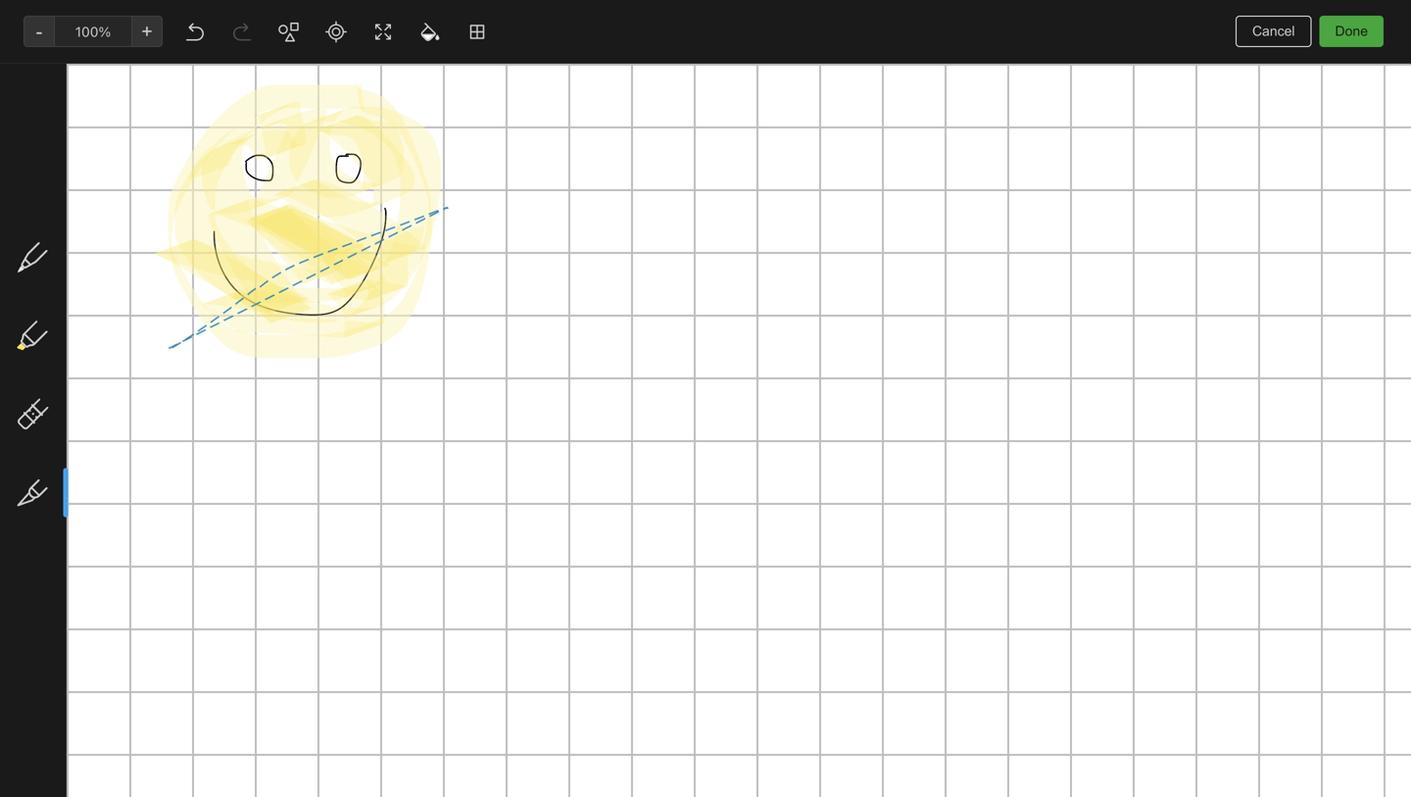 Task type: describe. For each thing, give the bounding box(es) containing it.
notebooks link
[[0, 260, 234, 291]]

font family image
[[682, 55, 773, 82]]

font size image
[[778, 55, 827, 82]]

1
[[88, 374, 94, 388]]

heading level image
[[576, 55, 677, 82]]

changes
[[1307, 770, 1358, 785]]

tags
[[44, 299, 74, 315]]

font color image
[[832, 55, 881, 82]]

shared with me link
[[0, 323, 234, 354]]

tree containing home
[[0, 154, 235, 689]]

expand notebooks image
[[5, 268, 21, 283]]

only
[[1225, 16, 1252, 31]]

share
[[1310, 15, 1348, 31]]

new
[[43, 112, 71, 128]]

new button
[[12, 103, 224, 138]]

all
[[1289, 770, 1304, 785]]

highlight image
[[975, 55, 1022, 82]]

)
[[94, 374, 99, 388]]

(
[[83, 374, 88, 388]]

tasks button
[[0, 217, 234, 248]]

notebook
[[349, 16, 407, 30]]

all changes saved
[[1289, 770, 1396, 785]]

only you
[[1225, 16, 1277, 31]]

add a reminder image
[[247, 766, 271, 789]]

notes link
[[0, 185, 234, 217]]

share button
[[1293, 8, 1365, 39]]



Task type: vqa. For each thing, say whether or not it's contained in the screenshot.
Insert image
yes



Task type: locate. For each thing, give the bounding box(es) containing it.
trash ( 1 )
[[43, 373, 99, 389]]

with
[[92, 330, 118, 346]]

trash
[[43, 373, 78, 389]]

expand note image
[[249, 12, 273, 35]]

settings image
[[200, 16, 224, 39]]

more image
[[1279, 55, 1340, 82]]

shared
[[43, 330, 88, 346]]

home link
[[0, 154, 235, 185]]

shared with me
[[43, 330, 141, 346]]

alignment image
[[1163, 55, 1212, 82]]

Note Editor text field
[[0, 0, 1412, 797]]

saved
[[1361, 770, 1396, 785]]

notes
[[43, 193, 81, 209]]

first
[[320, 16, 346, 30]]

you
[[1256, 16, 1277, 31]]

me
[[122, 330, 141, 346]]

upgrade button
[[12, 707, 224, 746]]

Search text field
[[25, 57, 210, 92]]

first notebook button
[[295, 10, 414, 37]]

tasks
[[43, 224, 79, 240]]

home
[[43, 161, 81, 177]]

note window element
[[0, 0, 1412, 797]]

first notebook
[[320, 16, 407, 30]]

insert image
[[248, 55, 336, 82]]

tree
[[0, 154, 235, 689]]

notebooks
[[44, 267, 113, 283]]

tags button
[[0, 291, 234, 323]]

upgrade
[[101, 718, 160, 735]]

None search field
[[25, 57, 210, 92]]



